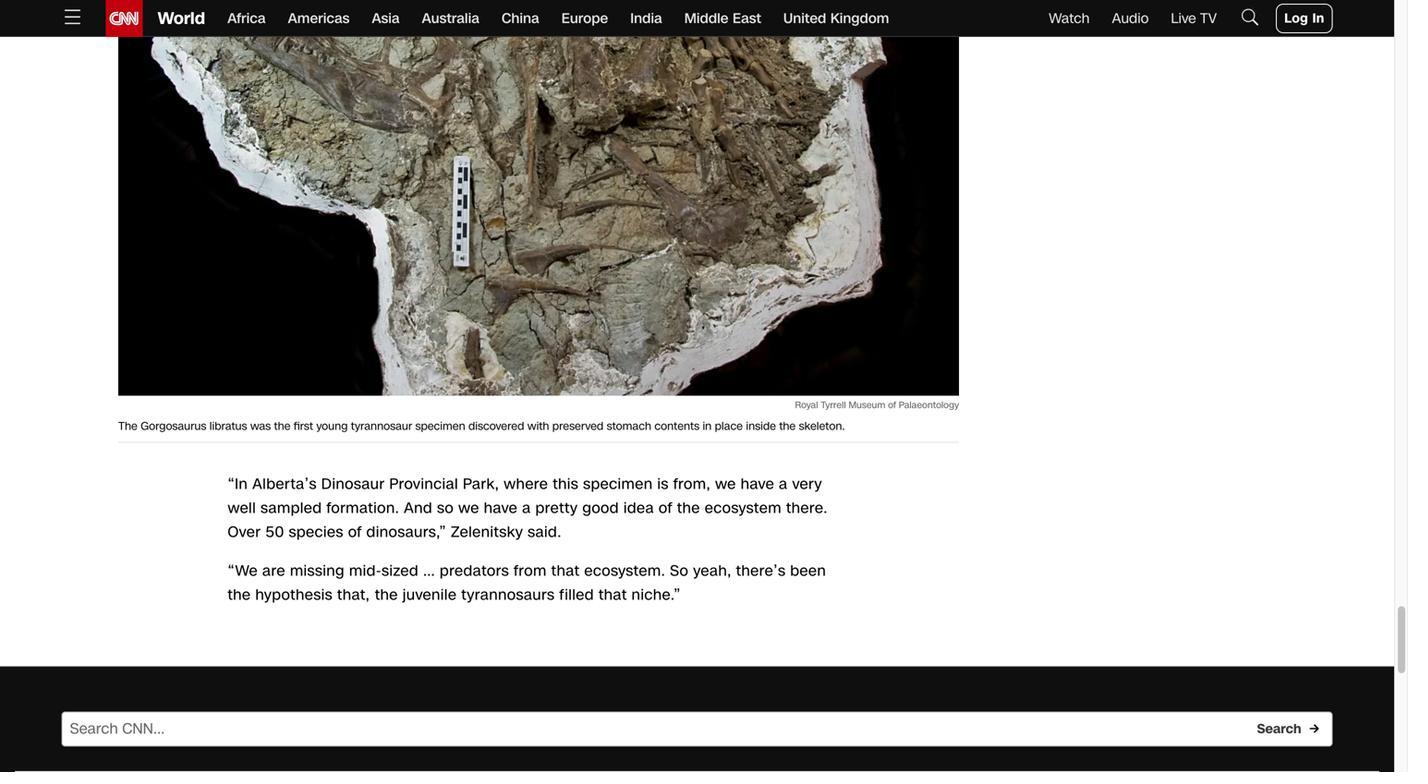 Task type: describe. For each thing, give the bounding box(es) containing it.
in
[[703, 419, 712, 434]]

"we are missing mid-sized … predators from that ecosystem. so yeah, there's been the hypothesis that,
[[228, 561, 826, 606]]

niche."
[[632, 585, 681, 606]]

mid-
[[349, 561, 382, 582]]

gorgosaurus
[[141, 419, 206, 434]]

india link
[[631, 0, 662, 37]]

museum
[[849, 399, 886, 412]]

united kingdom link
[[784, 0, 890, 37]]

tyrannosaurs
[[461, 585, 555, 606]]

1 horizontal spatial a
[[779, 474, 788, 495]]

was
[[250, 419, 271, 434]]

0 vertical spatial specimen
[[415, 419, 465, 434]]

1 vertical spatial that
[[599, 585, 627, 606]]

50
[[265, 522, 284, 543]]

sized
[[382, 561, 419, 582]]

been
[[791, 561, 826, 582]]

americas link
[[288, 0, 350, 37]]

inside
[[746, 419, 776, 434]]

audio
[[1112, 9, 1149, 28]]

the inside "we are missing mid-sized … predators from that ecosystem. so yeah, there's been the hypothesis that,
[[228, 585, 251, 606]]

where
[[504, 474, 548, 495]]

…
[[423, 561, 435, 582]]

log in link
[[1277, 4, 1333, 33]]

watch link
[[1049, 9, 1090, 28]]

2 vertical spatial of
[[348, 522, 362, 543]]

tv
[[1201, 9, 1217, 28]]

search icon image
[[1240, 6, 1262, 28]]

and
[[404, 498, 433, 519]]

australia link
[[422, 0, 480, 37]]

well
[[228, 498, 256, 519]]

that inside "we are missing mid-sized … predators from that ecosystem. so yeah, there's been the hypothesis that,
[[551, 561, 580, 582]]

pretty
[[536, 498, 578, 519]]

0 horizontal spatial we
[[458, 498, 479, 519]]

that,
[[337, 585, 370, 606]]

the gorgosaurus libratus was the first young tyrannosaur specimen discovered with preserved stomach contents in place inside the skeleton.
[[118, 419, 845, 434]]

preserved
[[553, 419, 604, 434]]

there's
[[736, 561, 786, 582]]

formation.
[[327, 498, 399, 519]]

specimen inside "in alberta's dinosaur provincial park, where this specimen is from, we have a very well sampled formation. and so we have a pretty good idea of the ecosystem there. over 50 species of dinosaurs," zelenitsky said.
[[583, 474, 653, 495]]

is
[[658, 474, 669, 495]]

ui arrow right thick image
[[1309, 724, 1320, 735]]

idea
[[624, 498, 654, 519]]

1 horizontal spatial of
[[659, 498, 673, 519]]

united
[[784, 9, 827, 28]]

stomach
[[607, 419, 652, 434]]

"in alberta's dinosaur provincial park, where this specimen is from, we have a very well sampled formation. and so we have a pretty good idea of the ecosystem there. over 50 species of dinosaurs," zelenitsky said.
[[228, 474, 828, 543]]

the down sized
[[375, 585, 398, 606]]

"in
[[228, 474, 248, 495]]

palaeontology
[[899, 399, 959, 412]]

live
[[1171, 9, 1197, 28]]

provincial
[[389, 474, 458, 495]]

the right inside at the right bottom of the page
[[779, 419, 796, 434]]

the left first
[[274, 419, 291, 434]]

0 vertical spatial have
[[741, 474, 775, 495]]

yeah,
[[693, 561, 732, 582]]

europe
[[562, 9, 608, 28]]

alberta's
[[252, 474, 317, 495]]

Search search field
[[61, 712, 1333, 747]]

gorgosaurus libratus, the first young tyrannosaur specimen discovered with preserved stomach contents in place inside the skeleton. image
[[118, 0, 959, 396]]

good
[[583, 498, 619, 519]]

live tv link
[[1171, 9, 1217, 28]]

over
[[228, 522, 261, 543]]

from
[[514, 561, 547, 582]]

tyrannosaur
[[351, 419, 412, 434]]

dinosaur
[[321, 474, 385, 495]]

asia
[[372, 9, 400, 28]]

said.
[[528, 522, 562, 543]]

from,
[[674, 474, 711, 495]]

predators
[[440, 561, 509, 582]]



Task type: vqa. For each thing, say whether or not it's contained in the screenshot.
the bottommost that
yes



Task type: locate. For each thing, give the bounding box(es) containing it.
china
[[502, 9, 540, 28]]

we up ecosystem
[[715, 474, 736, 495]]

2 horizontal spatial of
[[888, 399, 896, 412]]

of down formation.
[[348, 522, 362, 543]]

1 horizontal spatial that
[[599, 585, 627, 606]]

the down from,
[[677, 498, 700, 519]]

in
[[1313, 9, 1325, 27]]

1 vertical spatial a
[[522, 498, 531, 519]]

ecosystem.
[[584, 561, 666, 582]]

east
[[733, 9, 762, 28]]

1 horizontal spatial have
[[741, 474, 775, 495]]

china link
[[502, 0, 540, 37]]

the
[[118, 419, 138, 434]]

europe link
[[562, 0, 608, 37]]

1 vertical spatial of
[[659, 498, 673, 519]]

a down the where at the left of the page
[[522, 498, 531, 519]]

that down ecosystem.
[[599, 585, 627, 606]]

the inside "in alberta's dinosaur provincial park, where this specimen is from, we have a very well sampled formation. and so we have a pretty good idea of the ecosystem there. over 50 species of dinosaurs," zelenitsky said.
[[677, 498, 700, 519]]

africa
[[227, 9, 266, 28]]

there.
[[786, 498, 828, 519]]

that up filled
[[551, 561, 580, 582]]

americas
[[288, 9, 350, 28]]

watch
[[1049, 9, 1090, 28]]

zelenitsky
[[451, 522, 523, 543]]

have
[[741, 474, 775, 495], [484, 498, 518, 519]]

live tv
[[1171, 9, 1217, 28]]

royal
[[795, 399, 818, 412]]

log in
[[1285, 9, 1325, 27]]

of down is
[[659, 498, 673, 519]]

dinosaurs,"
[[367, 522, 446, 543]]

libratus
[[210, 419, 247, 434]]

asia link
[[372, 0, 400, 37]]

open menu icon image
[[61, 6, 84, 28]]

tyrrell
[[821, 399, 846, 412]]

0 vertical spatial we
[[715, 474, 736, 495]]

young
[[316, 419, 348, 434]]

park,
[[463, 474, 499, 495]]

skeleton.
[[799, 419, 845, 434]]

0 horizontal spatial a
[[522, 498, 531, 519]]

middle east link
[[685, 0, 762, 37]]

of
[[888, 399, 896, 412], [659, 498, 673, 519], [348, 522, 362, 543]]

middle
[[685, 9, 729, 28]]

royal tyrrell museum of palaeontology
[[795, 399, 959, 412]]

india
[[631, 9, 662, 28]]

audio link
[[1112, 9, 1149, 28]]

Search text field
[[61, 712, 1333, 747]]

hypothesis
[[255, 585, 333, 606]]

so
[[670, 561, 689, 582]]

first
[[294, 419, 313, 434]]

middle east
[[685, 9, 762, 28]]

search
[[1258, 720, 1302, 738]]

filled
[[559, 585, 594, 606]]

we right so
[[458, 498, 479, 519]]

0 horizontal spatial of
[[348, 522, 362, 543]]

contents
[[655, 419, 700, 434]]

discovered
[[469, 419, 524, 434]]

log
[[1285, 9, 1309, 27]]

sampled
[[261, 498, 322, 519]]

of right museum
[[888, 399, 896, 412]]

a
[[779, 474, 788, 495], [522, 498, 531, 519]]

very
[[793, 474, 823, 495]]

place
[[715, 419, 743, 434]]

world link
[[143, 0, 205, 37]]

ecosystem
[[705, 498, 782, 519]]

specimen
[[415, 419, 465, 434], [583, 474, 653, 495]]

"we
[[228, 561, 258, 582]]

this
[[553, 474, 579, 495]]

0 horizontal spatial specimen
[[415, 419, 465, 434]]

have up zelenitsky
[[484, 498, 518, 519]]

0 vertical spatial of
[[888, 399, 896, 412]]

the down '"we'
[[228, 585, 251, 606]]

africa link
[[227, 0, 266, 37]]

1 vertical spatial we
[[458, 498, 479, 519]]

0 vertical spatial that
[[551, 561, 580, 582]]

are
[[262, 561, 286, 582]]

specimen up the good
[[583, 474, 653, 495]]

species
[[289, 522, 344, 543]]

have up ecosystem
[[741, 474, 775, 495]]

0 horizontal spatial have
[[484, 498, 518, 519]]

with
[[528, 419, 549, 434]]

world
[[158, 7, 205, 30]]

1 vertical spatial specimen
[[583, 474, 653, 495]]

0 vertical spatial a
[[779, 474, 788, 495]]

the juvenile tyrannosaurs filled that niche."
[[375, 585, 681, 606]]

united kingdom
[[784, 9, 890, 28]]

a left very
[[779, 474, 788, 495]]

1 vertical spatial have
[[484, 498, 518, 519]]

specimen left the discovered
[[415, 419, 465, 434]]

we
[[715, 474, 736, 495], [458, 498, 479, 519]]

1 horizontal spatial specimen
[[583, 474, 653, 495]]

kingdom
[[831, 9, 890, 28]]

australia
[[422, 9, 480, 28]]

juvenile
[[403, 585, 457, 606]]

1 horizontal spatial we
[[715, 474, 736, 495]]

search button
[[1252, 715, 1333, 744]]

0 horizontal spatial that
[[551, 561, 580, 582]]



